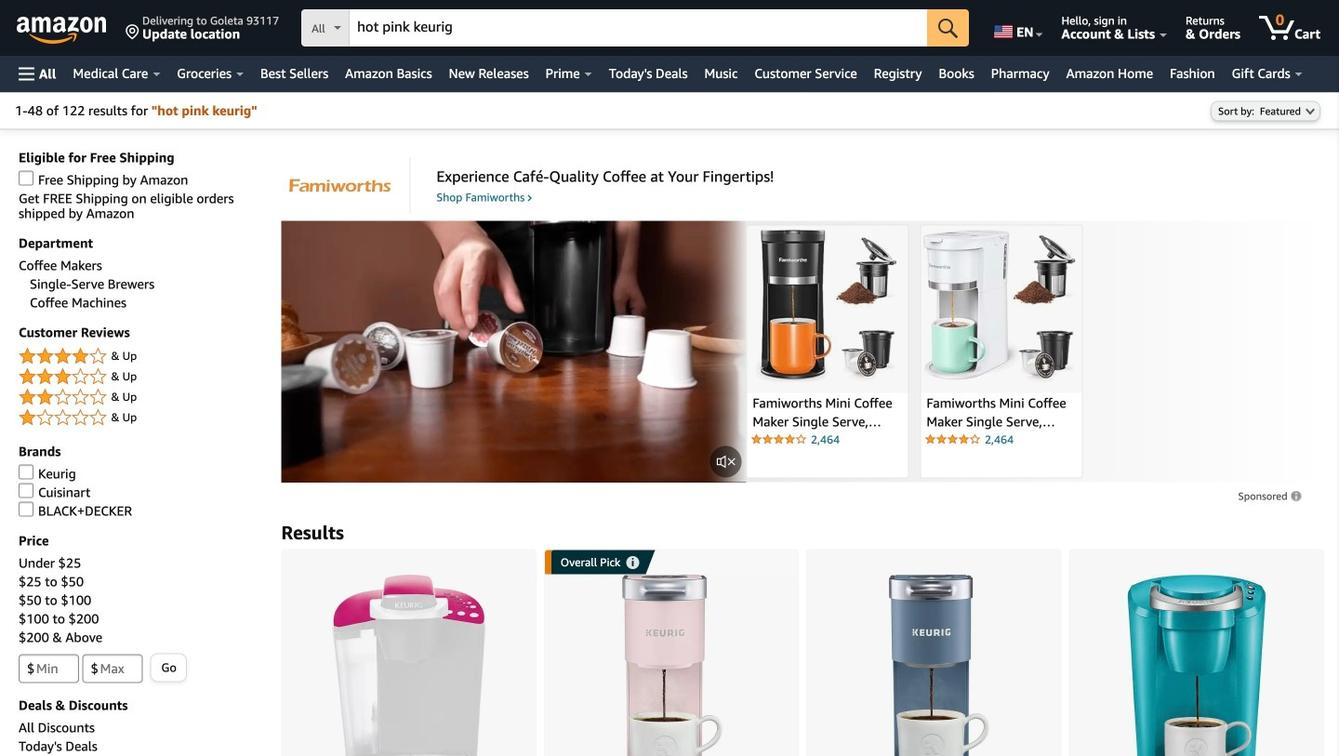 Task type: locate. For each thing, give the bounding box(es) containing it.
1 vertical spatial checkbox image
[[19, 465, 33, 479]]

None search field
[[301, 9, 969, 48]]

checkbox image
[[19, 171, 33, 186], [19, 465, 33, 479], [19, 502, 33, 517]]

Search Amazon text field
[[350, 10, 928, 46]]

None submit
[[928, 9, 969, 47], [151, 654, 186, 681], [928, 9, 969, 47], [151, 654, 186, 681]]

2 vertical spatial checkbox image
[[19, 502, 33, 517]]

list
[[746, 221, 1258, 482]]

mute sponsored video image
[[710, 446, 742, 478]]

2 checkbox image from the top
[[19, 465, 33, 479]]

keurig k-mini plus single serve k-cup pod coffee maker, evening teal image
[[875, 575, 993, 756]]

0 vertical spatial checkbox image
[[19, 171, 33, 186]]

keurig k-mini single serve k-cup pod coffee maker, dusty rose, 6 to 12 oz. brew sizes image
[[620, 575, 723, 756]]



Task type: describe. For each thing, give the bounding box(es) containing it.
4 stars & up element
[[19, 346, 263, 368]]

dropdown image
[[1306, 107, 1315, 115]]

none search field inside navigation navigation
[[301, 9, 969, 48]]

3 checkbox image from the top
[[19, 502, 33, 517]]

2 stars & up element
[[19, 386, 263, 409]]

1 star & up element
[[19, 407, 263, 429]]

mute sponsored video element
[[705, 442, 746, 482]]

wraptorskinz decal style vinyl skin compatible with keurig k40 elite coffee makers solids collection hot pink (fuchsia) (c... image
[[331, 575, 486, 756]]

navigation navigation
[[0, 0, 1339, 92]]

keurig k-compact coffee maker, single serve k-cup pod coffee brewer, turquoise image
[[1127, 575, 1267, 756]]

checkbox image
[[19, 483, 33, 498]]

amazon image
[[17, 17, 107, 45]]

1 checkbox image from the top
[[19, 171, 33, 186]]

Max text field
[[82, 654, 143, 683]]

Min text field
[[19, 654, 79, 683]]

3 stars & up element
[[19, 366, 263, 388]]



Task type: vqa. For each thing, say whether or not it's contained in the screenshot.
1 Star & Up element
yes



